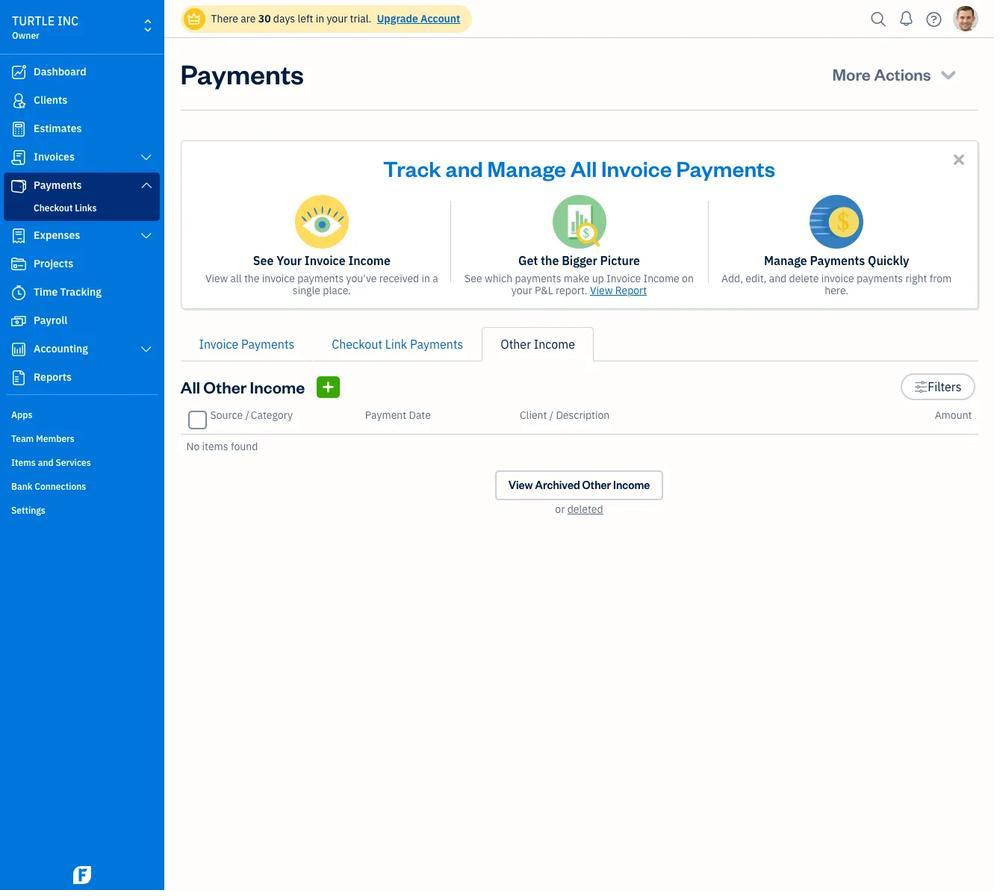 Task type: vqa. For each thing, say whether or not it's contained in the screenshot.
Other ways to get paid
no



Task type: locate. For each thing, give the bounding box(es) containing it.
view right make
[[590, 284, 613, 297]]

source
[[210, 409, 243, 422]]

invoice payments link
[[180, 327, 313, 361]]

1 vertical spatial your
[[511, 284, 532, 297]]

1 horizontal spatial and
[[445, 154, 483, 182]]

chevron large down image for accounting
[[139, 344, 153, 356]]

left
[[298, 12, 313, 25]]

the right "all"
[[244, 272, 260, 285]]

1 vertical spatial in
[[422, 272, 430, 285]]

checkout inside checkout link payments link
[[332, 337, 382, 352]]

payroll link
[[4, 308, 160, 335]]

0 horizontal spatial all
[[180, 376, 200, 397]]

1 vertical spatial other
[[203, 376, 247, 397]]

checkout inside checkout links link
[[34, 202, 73, 214]]

timer image
[[10, 285, 28, 300]]

1 payments from the left
[[297, 272, 344, 285]]

1 chevron large down image from the top
[[139, 179, 153, 191]]

up
[[592, 272, 604, 285]]

and inside manage payments quickly add, edit, and delete invoice payments right from here.
[[769, 272, 787, 285]]

more actions
[[832, 63, 931, 84]]

1 horizontal spatial other
[[501, 337, 531, 352]]

trial.
[[350, 12, 371, 25]]

1 horizontal spatial view
[[508, 478, 533, 492]]

payment
[[365, 409, 406, 422]]

chevron large down image down 'payroll' link
[[139, 344, 153, 356]]

and
[[445, 154, 483, 182], [769, 272, 787, 285], [38, 457, 54, 468]]

2 invoice from the left
[[821, 272, 854, 285]]

view report
[[590, 284, 647, 297]]

1 horizontal spatial manage
[[764, 253, 807, 268]]

2 chevron large down image from the top
[[139, 344, 153, 356]]

close image
[[950, 151, 968, 168]]

checkout link payments
[[332, 337, 463, 352]]

description
[[556, 409, 610, 422]]

account
[[421, 12, 460, 25]]

your left trial. at top
[[327, 12, 348, 25]]

estimate image
[[10, 122, 28, 137]]

chevron large down image down estimates link
[[139, 152, 153, 164]]

0 horizontal spatial other
[[203, 376, 247, 397]]

2 payments from the left
[[515, 272, 561, 285]]

category
[[251, 409, 293, 422]]

get the bigger picture
[[518, 253, 640, 268]]

items and services
[[11, 457, 91, 468]]

other up source
[[203, 376, 247, 397]]

0 vertical spatial the
[[541, 253, 559, 268]]

single
[[293, 284, 320, 297]]

0 vertical spatial chevron large down image
[[139, 152, 153, 164]]

checkout for checkout link payments
[[332, 337, 382, 352]]

payments inside manage payments quickly add, edit, and delete invoice payments right from here.
[[857, 272, 903, 285]]

see inside see your invoice income view all the invoice payments you've received in a single place.
[[253, 253, 274, 268]]

2 chevron large down image from the top
[[139, 230, 153, 242]]

get the bigger picture image
[[552, 195, 606, 249]]

0 horizontal spatial your
[[327, 12, 348, 25]]

archived
[[535, 478, 580, 492]]

clients link
[[4, 87, 160, 114]]

checkout left link
[[332, 337, 382, 352]]

upgrade account link
[[374, 12, 460, 25]]

payments down quickly
[[857, 272, 903, 285]]

2 / from the left
[[550, 409, 554, 422]]

notifications image
[[894, 4, 918, 34]]

or
[[555, 503, 565, 516]]

your left p&l in the top right of the page
[[511, 284, 532, 297]]

/
[[245, 409, 249, 422], [550, 409, 554, 422]]

no items found
[[186, 440, 258, 453]]

in right left on the top
[[316, 12, 324, 25]]

0 horizontal spatial /
[[245, 409, 249, 422]]

payments inside see which payments make up invoice income on your p&l report.
[[515, 272, 561, 285]]

view for view report
[[590, 284, 613, 297]]

see left your
[[253, 253, 274, 268]]

0 horizontal spatial view
[[205, 272, 228, 285]]

1 vertical spatial and
[[769, 272, 787, 285]]

0 vertical spatial and
[[445, 154, 483, 182]]

p&l
[[535, 284, 553, 297]]

items
[[11, 457, 36, 468]]

in
[[316, 12, 324, 25], [422, 272, 430, 285]]

go to help image
[[922, 8, 946, 30]]

estimates link
[[4, 116, 160, 143]]

your
[[327, 12, 348, 25], [511, 284, 532, 297]]

found
[[231, 440, 258, 453]]

1 horizontal spatial see
[[465, 272, 482, 285]]

invoice for your
[[262, 272, 295, 285]]

the
[[541, 253, 559, 268], [244, 272, 260, 285]]

chevron large down image
[[139, 152, 153, 164], [139, 230, 153, 242]]

payments down get
[[515, 272, 561, 285]]

0 vertical spatial manage
[[487, 154, 566, 182]]

payments for income
[[297, 272, 344, 285]]

bigger
[[562, 253, 597, 268]]

0 vertical spatial chevron large down image
[[139, 179, 153, 191]]

/ for description
[[550, 409, 554, 422]]

other down which
[[501, 337, 531, 352]]

1 horizontal spatial payments
[[515, 272, 561, 285]]

1 invoice from the left
[[262, 272, 295, 285]]

payments
[[180, 56, 304, 91], [676, 154, 775, 182], [34, 179, 82, 192], [810, 253, 865, 268], [241, 337, 294, 352], [410, 337, 463, 352]]

1 chevron large down image from the top
[[139, 152, 153, 164]]

1 horizontal spatial the
[[541, 253, 559, 268]]

0 vertical spatial in
[[316, 12, 324, 25]]

1 vertical spatial chevron large down image
[[139, 344, 153, 356]]

2 horizontal spatial payments
[[857, 272, 903, 285]]

payments down your
[[297, 272, 344, 285]]

invoice down your
[[262, 272, 295, 285]]

0 vertical spatial checkout
[[34, 202, 73, 214]]

manage inside manage payments quickly add, edit, and delete invoice payments right from here.
[[764, 253, 807, 268]]

all up no
[[180, 376, 200, 397]]

see
[[253, 253, 274, 268], [465, 272, 482, 285]]

1 horizontal spatial /
[[550, 409, 554, 422]]

and for manage
[[445, 154, 483, 182]]

1 vertical spatial chevron large down image
[[139, 230, 153, 242]]

1 horizontal spatial your
[[511, 284, 532, 297]]

see your invoice income image
[[295, 195, 349, 249]]

payments link
[[4, 173, 160, 199]]

all
[[230, 272, 242, 285]]

right
[[906, 272, 927, 285]]

client / description
[[520, 409, 610, 422]]

other income link
[[482, 327, 594, 361]]

chart image
[[10, 342, 28, 357]]

0 horizontal spatial invoice
[[262, 272, 295, 285]]

2 vertical spatial other
[[582, 478, 611, 492]]

2 horizontal spatial view
[[590, 284, 613, 297]]

view left "all"
[[205, 272, 228, 285]]

see for which
[[465, 272, 482, 285]]

invoice right delete
[[821, 272, 854, 285]]

0 vertical spatial see
[[253, 253, 274, 268]]

the right get
[[541, 253, 559, 268]]

on
[[682, 272, 694, 285]]

see left which
[[465, 272, 482, 285]]

manage payments quickly add, edit, and delete invoice payments right from here.
[[721, 253, 952, 297]]

chevron large down image
[[139, 179, 153, 191], [139, 344, 153, 356]]

0 horizontal spatial the
[[244, 272, 260, 285]]

1 vertical spatial manage
[[764, 253, 807, 268]]

invoice inside see your invoice income view all the invoice payments you've received in a single place.
[[262, 272, 295, 285]]

and right the items
[[38, 457, 54, 468]]

source / category
[[210, 409, 293, 422]]

/ right client
[[550, 409, 554, 422]]

/ right source
[[245, 409, 249, 422]]

chevron large down image for expenses
[[139, 230, 153, 242]]

0 horizontal spatial see
[[253, 253, 274, 268]]

amount
[[935, 409, 972, 422]]

more actions button
[[819, 56, 972, 92]]

chevron large down image down checkout links link
[[139, 230, 153, 242]]

view
[[205, 272, 228, 285], [590, 284, 613, 297], [508, 478, 533, 492]]

2 horizontal spatial other
[[582, 478, 611, 492]]

0 vertical spatial your
[[327, 12, 348, 25]]

1 / from the left
[[245, 409, 249, 422]]

2 vertical spatial and
[[38, 457, 54, 468]]

and right edit,
[[769, 272, 787, 285]]

and right track
[[445, 154, 483, 182]]

expenses
[[34, 229, 80, 242]]

1 horizontal spatial invoice
[[821, 272, 854, 285]]

30
[[258, 12, 271, 25]]

1 vertical spatial checkout
[[332, 337, 382, 352]]

invoice inside manage payments quickly add, edit, and delete invoice payments right from here.
[[821, 272, 854, 285]]

invoices
[[34, 150, 75, 164]]

picture
[[600, 253, 640, 268]]

expenses link
[[4, 223, 160, 249]]

other up deleted link on the bottom right of page
[[582, 478, 611, 492]]

0 horizontal spatial payments
[[297, 272, 344, 285]]

more
[[832, 63, 871, 84]]

chevron large down image inside payments link
[[139, 179, 153, 191]]

view inside see your invoice income view all the invoice payments you've received in a single place.
[[205, 272, 228, 285]]

deleted link
[[567, 503, 603, 516]]

payroll
[[34, 314, 67, 327]]

0 horizontal spatial and
[[38, 457, 54, 468]]

1 vertical spatial the
[[244, 272, 260, 285]]

0 vertical spatial all
[[571, 154, 597, 182]]

0 horizontal spatial checkout
[[34, 202, 73, 214]]

2 horizontal spatial and
[[769, 272, 787, 285]]

chevron large down image inside accounting link
[[139, 344, 153, 356]]

apps
[[11, 409, 32, 420]]

1 vertical spatial see
[[465, 272, 482, 285]]

view left archived
[[508, 478, 533, 492]]

links
[[75, 202, 97, 214]]

see inside see which payments make up invoice income on your p&l report.
[[465, 272, 482, 285]]

and for services
[[38, 457, 54, 468]]

search image
[[867, 8, 891, 30]]

other
[[501, 337, 531, 352], [203, 376, 247, 397], [582, 478, 611, 492]]

team members link
[[4, 427, 160, 450]]

clients
[[34, 93, 67, 107]]

checkout up expenses
[[34, 202, 73, 214]]

3 payments from the left
[[857, 272, 903, 285]]

which
[[485, 272, 512, 285]]

chevron large down image up checkout links link
[[139, 179, 153, 191]]

in left 'a'
[[422, 272, 430, 285]]

and inside main element
[[38, 457, 54, 468]]

all up the get the bigger picture
[[571, 154, 597, 182]]

income inside view archived other income link
[[613, 478, 650, 492]]

income
[[348, 253, 391, 268], [643, 272, 679, 285], [534, 337, 575, 352], [250, 376, 305, 397], [613, 478, 650, 492]]

1 horizontal spatial checkout
[[332, 337, 382, 352]]

payments inside see your invoice income view all the invoice payments you've received in a single place.
[[297, 272, 344, 285]]

the inside see your invoice income view all the invoice payments you've received in a single place.
[[244, 272, 260, 285]]

1 horizontal spatial in
[[422, 272, 430, 285]]

chevron large down image inside the expenses link
[[139, 230, 153, 242]]



Task type: describe. For each thing, give the bounding box(es) containing it.
manage payments quickly image
[[810, 195, 864, 249]]

invoice inside see which payments make up invoice income on your p&l report.
[[606, 272, 641, 285]]

dashboard image
[[10, 65, 28, 80]]

income inside see your invoice income view all the invoice payments you've received in a single place.
[[348, 253, 391, 268]]

see for your
[[253, 253, 274, 268]]

members
[[36, 433, 75, 444]]

days
[[273, 12, 295, 25]]

make
[[564, 272, 590, 285]]

settings
[[11, 505, 45, 516]]

are
[[241, 12, 256, 25]]

0 horizontal spatial manage
[[487, 154, 566, 182]]

projects link
[[4, 251, 160, 278]]

all other income
[[180, 376, 305, 397]]

apps link
[[4, 403, 160, 426]]

payments inside main element
[[34, 179, 82, 192]]

owner
[[12, 30, 39, 41]]

income inside see which payments make up invoice income on your p&l report.
[[643, 272, 679, 285]]

get
[[518, 253, 538, 268]]

time tracking link
[[4, 279, 160, 306]]

amount button
[[935, 409, 972, 422]]

view archived other income
[[508, 478, 650, 492]]

income inside other income link
[[534, 337, 575, 352]]

upgrade
[[377, 12, 418, 25]]

reports link
[[4, 364, 160, 391]]

bank connections link
[[4, 475, 160, 497]]

checkout links
[[34, 202, 97, 214]]

crown image
[[186, 11, 202, 27]]

dashboard
[[34, 65, 86, 78]]

add,
[[721, 272, 743, 285]]

settings image
[[914, 378, 928, 396]]

deleted
[[567, 503, 603, 516]]

or deleted
[[555, 503, 603, 516]]

see which payments make up invoice income on your p&l report.
[[465, 272, 694, 297]]

see your invoice income view all the invoice payments you've received in a single place.
[[205, 253, 438, 297]]

edit,
[[746, 272, 767, 285]]

dashboard link
[[4, 59, 160, 86]]

link
[[385, 337, 407, 352]]

checkout for checkout links
[[34, 202, 73, 214]]

main element
[[0, 0, 202, 890]]

settings link
[[4, 499, 160, 521]]

a
[[433, 272, 438, 285]]

inc
[[58, 13, 79, 28]]

payment image
[[10, 179, 28, 193]]

money image
[[10, 314, 28, 329]]

view archived other income link
[[495, 471, 663, 500]]

client image
[[10, 93, 28, 108]]

accounting
[[34, 342, 88, 356]]

view for view archived other income
[[508, 478, 533, 492]]

actions
[[874, 63, 931, 84]]

invoice inside see your invoice income view all the invoice payments you've received in a single place.
[[305, 253, 346, 268]]

payment date
[[365, 409, 431, 422]]

bank connections
[[11, 481, 86, 492]]

your inside see which payments make up invoice income on your p&l report.
[[511, 284, 532, 297]]

bank
[[11, 481, 32, 492]]

here.
[[825, 284, 849, 297]]

checkout links link
[[7, 199, 157, 217]]

checkout link payments link
[[313, 327, 482, 361]]

turtle
[[12, 13, 55, 28]]

filters button
[[901, 373, 975, 400]]

expense image
[[10, 229, 28, 243]]

there are 30 days left in your trial. upgrade account
[[211, 12, 460, 25]]

project image
[[10, 257, 28, 272]]

delete
[[789, 272, 819, 285]]

invoice image
[[10, 150, 28, 165]]

projects
[[34, 257, 73, 270]]

connections
[[35, 481, 86, 492]]

payments for add,
[[857, 272, 903, 285]]

estimates
[[34, 122, 82, 135]]

filters
[[928, 379, 962, 394]]

1 horizontal spatial all
[[571, 154, 597, 182]]

report.
[[556, 284, 588, 297]]

reports
[[34, 370, 72, 384]]

in inside see your invoice income view all the invoice payments you've received in a single place.
[[422, 272, 430, 285]]

from
[[930, 272, 952, 285]]

client
[[520, 409, 547, 422]]

1 vertical spatial all
[[180, 376, 200, 397]]

quickly
[[868, 253, 909, 268]]

track and manage all invoice payments
[[383, 154, 775, 182]]

team members
[[11, 433, 75, 444]]

services
[[56, 457, 91, 468]]

freshbooks image
[[70, 866, 94, 884]]

invoice payments
[[199, 337, 294, 352]]

payments inside manage payments quickly add, edit, and delete invoice payments right from here.
[[810, 253, 865, 268]]

chevrondown image
[[938, 63, 959, 84]]

your
[[276, 253, 302, 268]]

accounting link
[[4, 336, 160, 363]]

turtle inc owner
[[12, 13, 79, 41]]

items
[[202, 440, 228, 453]]

chevron large down image for invoices
[[139, 152, 153, 164]]

invoice for payments
[[821, 272, 854, 285]]

place.
[[323, 284, 351, 297]]

received
[[379, 272, 419, 285]]

you've
[[346, 272, 377, 285]]

/ for category
[[245, 409, 249, 422]]

add new other income entry image
[[321, 378, 335, 396]]

time tracking
[[34, 285, 102, 299]]

time
[[34, 285, 58, 299]]

report image
[[10, 370, 28, 385]]

payment date button
[[365, 409, 431, 422]]

report
[[615, 284, 647, 297]]

no
[[186, 440, 200, 453]]

team
[[11, 433, 34, 444]]

0 horizontal spatial in
[[316, 12, 324, 25]]

there
[[211, 12, 238, 25]]

date
[[409, 409, 431, 422]]

0 vertical spatial other
[[501, 337, 531, 352]]

tracking
[[60, 285, 102, 299]]

chevron large down image for payments
[[139, 179, 153, 191]]



